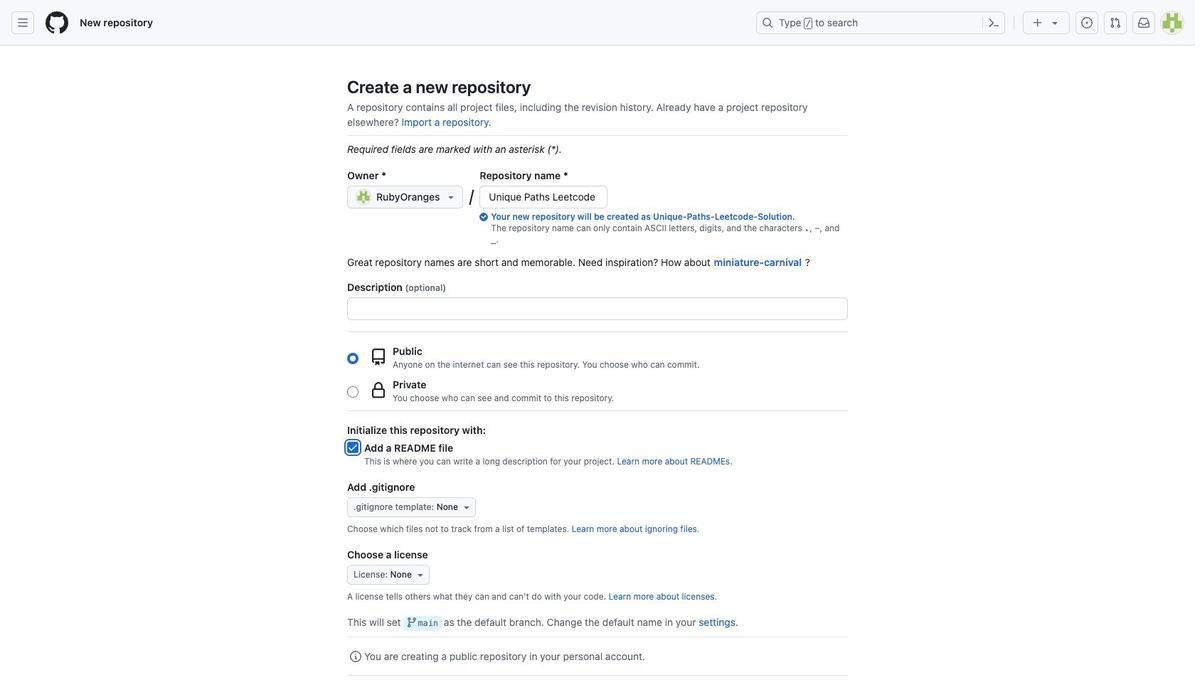 Task type: vqa. For each thing, say whether or not it's contained in the screenshot.
"django-auditlog" Link for 2ykwang
no



Task type: describe. For each thing, give the bounding box(es) containing it.
check circle fill image
[[480, 213, 488, 221]]

git branch image
[[407, 617, 418, 628]]

sc 9kayk9 0 image
[[350, 651, 361, 663]]

1 vertical spatial triangle down image
[[415, 569, 426, 580]]

git pull request image
[[1110, 17, 1121, 28]]

lock image
[[370, 382, 387, 399]]

notifications image
[[1138, 17, 1150, 28]]



Task type: locate. For each thing, give the bounding box(es) containing it.
Description text field
[[348, 298, 847, 319]]

triangle down image
[[446, 191, 457, 203], [415, 569, 426, 580]]

0 horizontal spatial triangle down image
[[415, 569, 426, 580]]

None radio
[[347, 352, 359, 364]]

0 horizontal spatial triangle down image
[[461, 502, 472, 513]]

None text field
[[480, 186, 607, 208]]

1 horizontal spatial triangle down image
[[446, 191, 457, 203]]

triangle down image
[[1049, 17, 1061, 28], [461, 502, 472, 513]]

homepage image
[[46, 11, 68, 34]]

1 horizontal spatial triangle down image
[[1049, 17, 1061, 28]]

1 vertical spatial triangle down image
[[461, 502, 472, 513]]

None checkbox
[[347, 442, 359, 453]]

0 vertical spatial triangle down image
[[1049, 17, 1061, 28]]

plus image
[[1032, 17, 1044, 28]]

None radio
[[347, 386, 359, 397]]

repo image
[[370, 348, 387, 365]]

issue opened image
[[1081, 17, 1093, 28]]

0 vertical spatial triangle down image
[[446, 191, 457, 203]]

command palette image
[[988, 17, 999, 28]]



